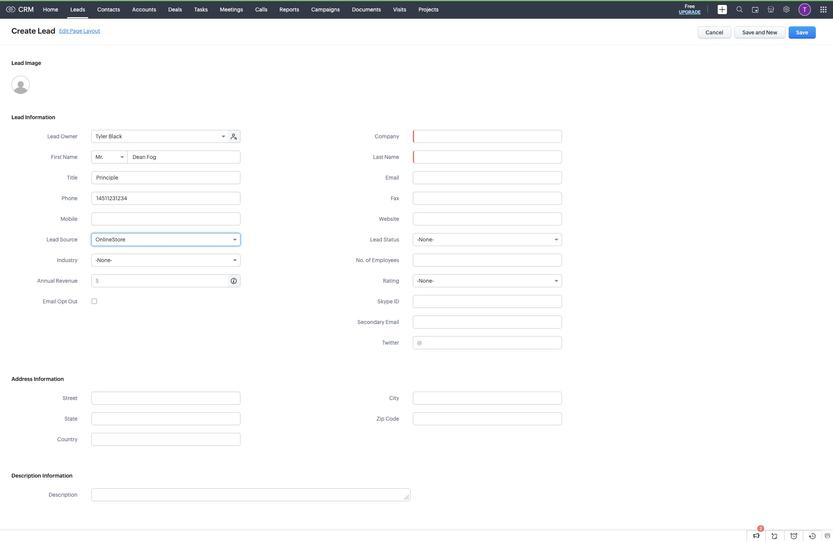 Task type: vqa. For each thing, say whether or not it's contained in the screenshot.
the logo
no



Task type: describe. For each thing, give the bounding box(es) containing it.
rating
[[383, 278, 399, 284]]

secondary email
[[358, 319, 399, 326]]

first
[[51, 154, 62, 160]]

state
[[65, 416, 78, 422]]

visits link
[[387, 0, 413, 19]]

tyler black
[[96, 134, 122, 140]]

title
[[67, 175, 78, 181]]

lead for lead status
[[370, 237, 383, 243]]

zip
[[377, 416, 385, 422]]

mr.
[[96, 154, 103, 160]]

create
[[11, 26, 36, 35]]

employees
[[372, 257, 399, 264]]

id
[[394, 299, 399, 305]]

code
[[386, 416, 399, 422]]

accounts
[[132, 6, 156, 12]]

campaigns
[[311, 6, 340, 12]]

lead image
[[11, 60, 41, 66]]

and
[[756, 29, 766, 36]]

lead owner
[[47, 134, 78, 140]]

out
[[68, 299, 78, 305]]

fax
[[391, 195, 399, 202]]

page
[[70, 28, 82, 34]]

projects link
[[413, 0, 445, 19]]

lead for lead source
[[47, 237, 59, 243]]

campaigns link
[[305, 0, 346, 19]]

free
[[685, 3, 695, 9]]

email for email opt out
[[43, 299, 56, 305]]

address information
[[11, 376, 64, 383]]

calls
[[255, 6, 268, 12]]

calendar image
[[752, 6, 759, 12]]

tasks link
[[188, 0, 214, 19]]

create menu image
[[718, 5, 728, 14]]

lead left edit
[[38, 26, 55, 35]]

name for last name
[[385, 154, 399, 160]]

status
[[384, 237, 399, 243]]

city
[[389, 396, 399, 402]]

none- for lead status
[[419, 237, 434, 243]]

revenue
[[56, 278, 78, 284]]

country
[[57, 437, 78, 443]]

profile element
[[795, 0, 816, 19]]

twitter
[[382, 340, 399, 346]]

create lead edit page layout
[[11, 26, 100, 35]]

last name
[[373, 154, 399, 160]]

email opt out
[[43, 299, 78, 305]]

lead for lead image
[[11, 60, 24, 66]]

last
[[373, 154, 384, 160]]

home
[[43, 6, 58, 12]]

calls link
[[249, 0, 274, 19]]

save for save and new
[[743, 29, 755, 36]]

projects
[[419, 6, 439, 12]]

lead for lead information
[[11, 114, 24, 120]]

search image
[[737, 6, 743, 13]]

free upgrade
[[679, 3, 701, 15]]

Mr. field
[[92, 151, 128, 163]]

home link
[[37, 0, 64, 19]]

-none- for lead status
[[417, 237, 434, 243]]

phone
[[62, 195, 78, 202]]

lead status
[[370, 237, 399, 243]]

name for first name
[[63, 154, 78, 160]]

save and new button
[[735, 26, 786, 39]]

lead source
[[47, 237, 78, 243]]

mobile
[[61, 216, 78, 222]]

$
[[96, 278, 99, 284]]

-none- field for lead status
[[413, 233, 562, 246]]

- for industry
[[96, 257, 97, 264]]

no. of employees
[[356, 257, 399, 264]]

meetings
[[220, 6, 243, 12]]

skype id
[[378, 299, 399, 305]]

-none- field for industry
[[91, 254, 241, 267]]

Tyler Black field
[[92, 130, 229, 143]]

profile image
[[799, 3, 811, 15]]

owner
[[61, 134, 78, 140]]

cancel button
[[698, 26, 732, 39]]

create menu element
[[713, 0, 732, 19]]



Task type: locate. For each thing, give the bounding box(es) containing it.
information right address
[[34, 376, 64, 383]]

2
[[760, 527, 762, 531]]

search element
[[732, 0, 748, 19]]

0 vertical spatial none-
[[419, 237, 434, 243]]

skype
[[378, 299, 393, 305]]

1 vertical spatial description
[[49, 492, 78, 498]]

email
[[386, 175, 399, 181], [43, 299, 56, 305], [386, 319, 399, 326]]

- for lead status
[[417, 237, 419, 243]]

company
[[375, 134, 399, 140]]

description information
[[11, 473, 73, 479]]

@
[[417, 340, 422, 346]]

save
[[743, 29, 755, 36], [797, 29, 809, 36]]

2 vertical spatial -none- field
[[413, 275, 562, 288]]

None text field
[[414, 130, 562, 143], [91, 171, 241, 184], [413, 192, 562, 205], [413, 254, 562, 267], [413, 316, 562, 329], [423, 337, 562, 349], [413, 392, 562, 405], [413, 413, 562, 426], [92, 434, 240, 446], [92, 489, 410, 502], [414, 130, 562, 143], [91, 171, 241, 184], [413, 192, 562, 205], [413, 254, 562, 267], [413, 316, 562, 329], [423, 337, 562, 349], [413, 392, 562, 405], [413, 413, 562, 426], [92, 434, 240, 446], [92, 489, 410, 502]]

OnlineStore field
[[91, 233, 241, 246]]

documents
[[352, 6, 381, 12]]

- up $
[[96, 257, 97, 264]]

2 save from the left
[[797, 29, 809, 36]]

email up fax
[[386, 175, 399, 181]]

description
[[11, 473, 41, 479], [49, 492, 78, 498]]

lead left source
[[47, 237, 59, 243]]

0 vertical spatial -none- field
[[413, 233, 562, 246]]

no.
[[356, 257, 365, 264]]

0 vertical spatial -
[[417, 237, 419, 243]]

name right first
[[63, 154, 78, 160]]

1 vertical spatial -none- field
[[91, 254, 241, 267]]

name right last
[[385, 154, 399, 160]]

accounts link
[[126, 0, 162, 19]]

information for lead information
[[25, 114, 55, 120]]

name
[[63, 154, 78, 160], [385, 154, 399, 160]]

street
[[63, 396, 78, 402]]

tyler
[[96, 134, 108, 140]]

none- for rating
[[419, 278, 434, 284]]

information
[[25, 114, 55, 120], [34, 376, 64, 383], [42, 473, 73, 479]]

industry
[[57, 257, 78, 264]]

leads
[[70, 6, 85, 12]]

lead down image
[[11, 114, 24, 120]]

- for rating
[[417, 278, 419, 284]]

reports
[[280, 6, 299, 12]]

visits
[[393, 6, 407, 12]]

-none-
[[417, 237, 434, 243], [96, 257, 112, 264], [417, 278, 434, 284]]

save inside button
[[797, 29, 809, 36]]

image
[[25, 60, 41, 66]]

lead left owner
[[47, 134, 60, 140]]

opt
[[57, 299, 67, 305]]

-None- field
[[413, 233, 562, 246], [91, 254, 241, 267], [413, 275, 562, 288]]

contacts link
[[91, 0, 126, 19]]

1 vertical spatial information
[[34, 376, 64, 383]]

reports link
[[274, 0, 305, 19]]

description for description information
[[11, 473, 41, 479]]

1 vertical spatial none-
[[97, 257, 112, 264]]

0 vertical spatial information
[[25, 114, 55, 120]]

cancel
[[706, 29, 724, 36]]

information up lead owner
[[25, 114, 55, 120]]

meetings link
[[214, 0, 249, 19]]

2 name from the left
[[385, 154, 399, 160]]

2 vertical spatial email
[[386, 319, 399, 326]]

onlinestore
[[96, 237, 125, 243]]

1 vertical spatial -none-
[[96, 257, 112, 264]]

1 save from the left
[[743, 29, 755, 36]]

1 horizontal spatial description
[[49, 492, 78, 498]]

deals
[[168, 6, 182, 12]]

save inside "button"
[[743, 29, 755, 36]]

None field
[[414, 130, 562, 143], [92, 434, 240, 446], [414, 130, 562, 143], [92, 434, 240, 446]]

tasks
[[194, 6, 208, 12]]

- right 'rating'
[[417, 278, 419, 284]]

0 vertical spatial email
[[386, 175, 399, 181]]

upgrade
[[679, 10, 701, 15]]

save down profile element
[[797, 29, 809, 36]]

-none- right 'rating'
[[417, 278, 434, 284]]

2 vertical spatial none-
[[419, 278, 434, 284]]

documents link
[[346, 0, 387, 19]]

website
[[379, 216, 399, 222]]

image image
[[11, 76, 30, 94]]

-
[[417, 237, 419, 243], [96, 257, 97, 264], [417, 278, 419, 284]]

1 horizontal spatial save
[[797, 29, 809, 36]]

layout
[[83, 28, 100, 34]]

source
[[60, 237, 78, 243]]

0 vertical spatial description
[[11, 473, 41, 479]]

email up twitter
[[386, 319, 399, 326]]

edit
[[59, 28, 69, 34]]

0 horizontal spatial name
[[63, 154, 78, 160]]

none-
[[419, 237, 434, 243], [97, 257, 112, 264], [419, 278, 434, 284]]

email left opt
[[43, 299, 56, 305]]

-none- down onlinestore at the top of page
[[96, 257, 112, 264]]

0 vertical spatial -none-
[[417, 237, 434, 243]]

2 vertical spatial -none-
[[417, 278, 434, 284]]

annual
[[37, 278, 55, 284]]

1 horizontal spatial name
[[385, 154, 399, 160]]

lead left 'status'
[[370, 237, 383, 243]]

lead information
[[11, 114, 55, 120]]

-none- right 'status'
[[417, 237, 434, 243]]

save for save
[[797, 29, 809, 36]]

1 vertical spatial email
[[43, 299, 56, 305]]

contacts
[[97, 6, 120, 12]]

-none- for rating
[[417, 278, 434, 284]]

crm link
[[6, 5, 34, 13]]

1 vertical spatial -
[[96, 257, 97, 264]]

2 vertical spatial information
[[42, 473, 73, 479]]

email for email
[[386, 175, 399, 181]]

none- for industry
[[97, 257, 112, 264]]

information for description information
[[42, 473, 73, 479]]

lead left image
[[11, 60, 24, 66]]

save button
[[789, 26, 816, 39]]

none- right 'rating'
[[419, 278, 434, 284]]

zip code
[[377, 416, 399, 422]]

lead for lead owner
[[47, 134, 60, 140]]

address
[[11, 376, 33, 383]]

0 horizontal spatial save
[[743, 29, 755, 36]]

of
[[366, 257, 371, 264]]

new
[[767, 29, 778, 36]]

0 horizontal spatial description
[[11, 473, 41, 479]]

save and new
[[743, 29, 778, 36]]

-none- for industry
[[96, 257, 112, 264]]

black
[[109, 134, 122, 140]]

information for address information
[[34, 376, 64, 383]]

crm
[[18, 5, 34, 13]]

1 name from the left
[[63, 154, 78, 160]]

none- right 'status'
[[419, 237, 434, 243]]

leads link
[[64, 0, 91, 19]]

description for description
[[49, 492, 78, 498]]

annual revenue
[[37, 278, 78, 284]]

information down "country"
[[42, 473, 73, 479]]

secondary
[[358, 319, 385, 326]]

deals link
[[162, 0, 188, 19]]

- right 'status'
[[417, 237, 419, 243]]

lead
[[38, 26, 55, 35], [11, 60, 24, 66], [11, 114, 24, 120], [47, 134, 60, 140], [47, 237, 59, 243], [370, 237, 383, 243]]

first name
[[51, 154, 78, 160]]

-none- field for rating
[[413, 275, 562, 288]]

2 vertical spatial -
[[417, 278, 419, 284]]

save left "and" at the top right of page
[[743, 29, 755, 36]]

None text field
[[413, 151, 562, 164], [128, 151, 240, 163], [413, 171, 562, 184], [91, 192, 241, 205], [91, 213, 241, 226], [413, 213, 562, 226], [100, 275, 240, 287], [413, 295, 562, 308], [91, 392, 241, 405], [91, 413, 241, 426], [413, 151, 562, 164], [128, 151, 240, 163], [413, 171, 562, 184], [91, 192, 241, 205], [91, 213, 241, 226], [413, 213, 562, 226], [100, 275, 240, 287], [413, 295, 562, 308], [91, 392, 241, 405], [91, 413, 241, 426]]

none- down onlinestore at the top of page
[[97, 257, 112, 264]]

edit page layout link
[[59, 28, 100, 34]]



